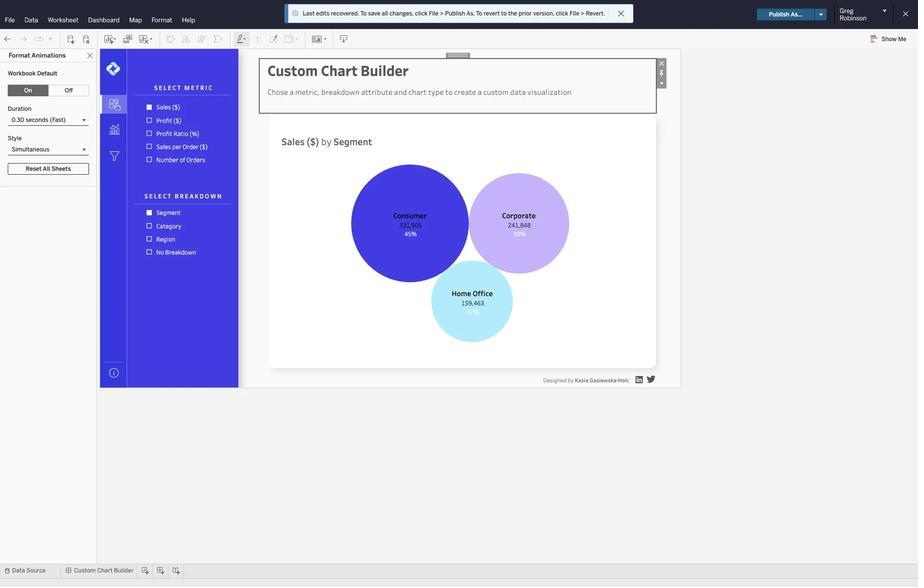 Task type: vqa. For each thing, say whether or not it's contained in the screenshot.
"Holc"
yes



Task type: describe. For each thing, give the bounding box(es) containing it.
builder inside application
[[361, 61, 409, 80]]

fit image
[[284, 34, 300, 44]]

1 > from the left
[[440, 10, 444, 17]]

filter button
[[17, 183, 51, 190]]

me
[[899, 36, 907, 43]]

redo image
[[18, 34, 28, 44]]

bubble chart
[[17, 172, 54, 179]]

2 click from the left
[[556, 10, 569, 17]]

700)
[[66, 98, 78, 105]]

n
[[217, 192, 222, 200]]

to inside alert
[[502, 10, 507, 17]]

size
[[6, 86, 17, 92]]

last edits recovered. to save all changes, click file > publish as. to revert to the prior version, click file > revert. alert
[[303, 9, 606, 18]]

2 vertical spatial builder
[[114, 567, 134, 574]]

save
[[368, 10, 381, 17]]

new worksheet image
[[104, 34, 117, 44]]

2 horizontal spatial t
[[196, 84, 199, 91]]

area
[[17, 161, 30, 167]]

as.
[[467, 10, 475, 17]]

workbook
[[8, 70, 36, 77]]

data for data source
[[12, 567, 25, 574]]

format for format animations
[[9, 52, 30, 59]]

t for e
[[177, 84, 181, 91]]

format for format
[[152, 16, 172, 24]]

pause auto updates image
[[82, 34, 91, 44]]

info image
[[292, 10, 299, 17]]

(1200
[[46, 98, 60, 105]]

collapse image
[[89, 53, 94, 59]]

bar
[[17, 138, 27, 145]]

layout
[[57, 52, 78, 59]]

line chart
[[17, 150, 46, 156]]

device preview
[[24, 67, 65, 74]]

1 horizontal spatial file
[[429, 10, 439, 17]]

custom chart builder (tableau public)
[[375, 10, 517, 19]]

swap rows and columns image
[[166, 34, 176, 44]]

the
[[509, 10, 518, 17]]

show me button
[[867, 31, 916, 46]]

show me
[[882, 36, 907, 43]]

s e l e c t   m e t r i c
[[154, 84, 212, 91]]

and
[[394, 87, 407, 97]]

worksheet
[[48, 16, 79, 24]]

create
[[455, 87, 476, 97]]

map
[[129, 16, 142, 24]]

default
[[37, 70, 57, 77]]

2 to from the left
[[476, 10, 483, 17]]

version,
[[534, 10, 555, 17]]

designed
[[544, 376, 567, 384]]

0 horizontal spatial r
[[180, 192, 184, 200]]

data for data
[[25, 16, 38, 24]]

bar chart
[[17, 138, 44, 145]]

sort ascending image
[[182, 34, 191, 44]]

sales
[[282, 135, 305, 148]]

l for s e l e c t   b r e a k d o w n
[[154, 192, 157, 200]]

last
[[303, 10, 315, 17]]

device preview button
[[12, 65, 77, 76]]

custom right recovered.
[[375, 10, 404, 19]]

as...
[[791, 11, 803, 18]]

4 option from the top
[[7, 237, 17, 247]]

chose a metric, breakdown attribute and chart type to create a custom data visualization
[[268, 87, 573, 97]]

1 a from the left
[[290, 87, 294, 97]]

public)
[[491, 10, 517, 19]]

gasiewska-
[[590, 376, 619, 384]]

custom up duration
[[14, 98, 33, 105]]

sales ($) by segment
[[282, 135, 373, 148]]

1 click from the left
[[415, 10, 428, 17]]

show
[[882, 36, 897, 43]]

list box containing bar chart
[[6, 125, 91, 407]]

area chart
[[17, 161, 47, 167]]

c for s e l e c t   b r e a k d o w n
[[163, 192, 167, 200]]

remove from dashboard image
[[657, 58, 667, 68]]

greg robinson
[[840, 7, 867, 22]]

1 option from the top
[[7, 203, 17, 214]]

0 horizontal spatial replay animation image
[[34, 34, 44, 44]]

show/hide cards image
[[312, 34, 327, 44]]

undo image
[[3, 34, 13, 44]]

changes,
[[390, 10, 414, 17]]

greg
[[840, 7, 854, 15]]

format animations
[[9, 52, 66, 59]]

designed by kasia gasiewska-holc
[[544, 376, 630, 384]]

i
[[206, 84, 207, 91]]

line
[[17, 150, 29, 156]]

l for s e l e c t   m e t r i c
[[164, 84, 167, 91]]

publish as... button
[[757, 9, 815, 20]]

data
[[511, 87, 526, 97]]

2 option from the top
[[7, 214, 17, 225]]

help
[[182, 16, 195, 24]]

revert.
[[586, 10, 606, 17]]

($)
[[307, 135, 319, 148]]

animations
[[32, 52, 66, 59]]

a
[[190, 192, 194, 200]]

custom inside application
[[268, 61, 318, 80]]

visualization
[[528, 87, 572, 97]]

0 horizontal spatial file
[[5, 16, 15, 24]]

device
[[24, 67, 42, 74]]

2 horizontal spatial file
[[570, 10, 580, 17]]

s e l e c t   b r e a k d o w n
[[145, 192, 222, 200]]

s for s e l e c t   b r e a k d o w n
[[145, 192, 148, 200]]



Task type: locate. For each thing, give the bounding box(es) containing it.
file left revert.
[[570, 10, 580, 17]]

by right ($)
[[321, 135, 332, 148]]

close image
[[87, 52, 93, 59]]

publish inside alert
[[445, 10, 466, 17]]

e
[[159, 84, 163, 91], [168, 84, 171, 91], [191, 84, 195, 91], [149, 192, 153, 200], [158, 192, 162, 200], [185, 192, 189, 200]]

format
[[152, 16, 172, 24], [9, 52, 30, 59]]

to left the the
[[502, 10, 507, 17]]

dashboard down redo image
[[6, 52, 38, 59]]

2 horizontal spatial c
[[209, 84, 212, 91]]

0 horizontal spatial custom chart builder
[[74, 567, 134, 574]]

> left as.
[[440, 10, 444, 17]]

s left b
[[145, 192, 148, 200]]

file up undo icon at top left
[[5, 16, 15, 24]]

custom down togglestate "option group"
[[74, 567, 96, 574]]

0 horizontal spatial >
[[440, 10, 444, 17]]

option
[[7, 203, 17, 214], [7, 214, 17, 225], [7, 226, 17, 236], [7, 237, 17, 247], [7, 248, 17, 258]]

c right i
[[209, 84, 212, 91]]

c for s e l e c t   m e t r i c
[[173, 84, 176, 91]]

chart
[[409, 87, 427, 97]]

r left i
[[200, 84, 204, 91]]

1 vertical spatial by
[[568, 376, 574, 384]]

0 horizontal spatial builder
[[114, 567, 134, 574]]

togglestate option group
[[48, 537, 91, 548]]

custom chart builder application
[[97, 43, 918, 563]]

robinson
[[840, 15, 867, 22]]

filter
[[17, 183, 32, 190]]

l left 'm'
[[164, 84, 167, 91]]

0 horizontal spatial to
[[446, 87, 453, 97]]

1 horizontal spatial publish
[[770, 11, 790, 18]]

1 vertical spatial data
[[12, 567, 25, 574]]

download image
[[339, 34, 349, 44]]

bubble
[[17, 172, 37, 179]]

0 vertical spatial by
[[321, 135, 332, 148]]

s for s e l e c t   m e t r i c
[[154, 84, 158, 91]]

show labels image
[[253, 34, 263, 44]]

x
[[62, 98, 64, 105]]

0 vertical spatial dashboard
[[88, 16, 120, 24]]

0 horizontal spatial c
[[163, 192, 167, 200]]

publish left as...
[[770, 11, 790, 18]]

style
[[8, 135, 22, 142]]

to
[[502, 10, 507, 17], [446, 87, 453, 97]]

to right type
[[446, 87, 453, 97]]

recovered.
[[331, 10, 359, 17]]

custom chart builder
[[268, 61, 409, 80], [74, 567, 134, 574]]

1 to from the left
[[361, 10, 367, 17]]

last edits recovered. to save all changes, click file > publish as. to revert to the prior version, click file > revert.
[[303, 10, 606, 17]]

holc
[[619, 376, 630, 384]]

0 horizontal spatial dashboard
[[6, 52, 38, 59]]

0 vertical spatial to
[[502, 10, 507, 17]]

t left b
[[168, 192, 171, 200]]

t
[[177, 84, 181, 91], [196, 84, 199, 91], [168, 192, 171, 200]]

1 vertical spatial format
[[9, 52, 30, 59]]

data
[[25, 16, 38, 24], [12, 567, 25, 574]]

1 horizontal spatial format
[[152, 16, 172, 24]]

new data source image
[[66, 34, 76, 44]]

highlight image
[[236, 34, 247, 44]]

format up swap rows and columns "image"
[[152, 16, 172, 24]]

to
[[361, 10, 367, 17], [476, 10, 483, 17]]

format down redo image
[[9, 52, 30, 59]]

0 horizontal spatial l
[[154, 192, 157, 200]]

attribute
[[361, 87, 393, 97]]

sort descending image
[[197, 34, 207, 44]]

chose
[[268, 87, 288, 97]]

0 horizontal spatial a
[[290, 87, 294, 97]]

by left kasia
[[568, 376, 574, 384]]

custom chart builder up breakdown
[[268, 61, 409, 80]]

(tableau
[[458, 10, 489, 19]]

1 horizontal spatial >
[[581, 10, 585, 17]]

5 option from the top
[[7, 248, 17, 258]]

custom
[[484, 87, 509, 97]]

b
[[175, 192, 179, 200]]

custom chart builder inside custom chart builder application
[[268, 61, 409, 80]]

breakdown
[[322, 87, 360, 97]]

1 vertical spatial l
[[154, 192, 157, 200]]

0 vertical spatial format
[[152, 16, 172, 24]]

on
[[24, 87, 32, 94]]

dashboard up new worksheet image
[[88, 16, 120, 24]]

0 horizontal spatial publish
[[445, 10, 466, 17]]

to inside application
[[446, 87, 453, 97]]

option group containing on
[[8, 85, 89, 96]]

1 horizontal spatial to
[[476, 10, 483, 17]]

data source
[[12, 567, 46, 574]]

builder
[[429, 10, 456, 19], [361, 61, 409, 80], [114, 567, 134, 574]]

revert
[[484, 10, 500, 17]]

clear sheet image
[[138, 34, 154, 44]]

kasia
[[575, 376, 589, 384]]

duplicate image
[[123, 34, 133, 44]]

l left b
[[154, 192, 157, 200]]

0 vertical spatial builder
[[429, 10, 456, 19]]

duration
[[8, 106, 32, 112]]

2 a from the left
[[478, 87, 482, 97]]

t left i
[[196, 84, 199, 91]]

marks. press enter to open the view data window.. use arrow keys to navigate data visualization elements. image
[[100, 91, 127, 118], [141, 101, 226, 166], [100, 117, 127, 143], [100, 142, 127, 169], [280, 154, 641, 163], [280, 165, 641, 342], [141, 206, 226, 258], [108, 367, 120, 379]]

1 horizontal spatial replay animation image
[[47, 36, 53, 41]]

button
[[33, 183, 51, 190]]

1 horizontal spatial c
[[173, 84, 176, 91]]

list box
[[6, 125, 91, 407]]

t for r
[[168, 192, 171, 200]]

replay animation image right redo image
[[34, 34, 44, 44]]

a
[[290, 87, 294, 97], [478, 87, 482, 97]]

0 horizontal spatial t
[[168, 192, 171, 200]]

s left 'm'
[[154, 84, 158, 91]]

workbook default
[[8, 70, 57, 77]]

prior
[[519, 10, 532, 17]]

custom up metric,
[[268, 61, 318, 80]]

c
[[173, 84, 176, 91], [209, 84, 212, 91], [163, 192, 167, 200]]

1 horizontal spatial a
[[478, 87, 482, 97]]

click right version,
[[556, 10, 569, 17]]

all
[[382, 10, 388, 17]]

replay animation image
[[34, 34, 44, 44], [47, 36, 53, 41]]

t left 'm'
[[177, 84, 181, 91]]

off
[[65, 87, 73, 94]]

o
[[205, 192, 209, 200]]

click right changes,
[[415, 10, 428, 17]]

publish
[[445, 10, 466, 17], [770, 11, 790, 18]]

d
[[200, 192, 204, 200]]

more options image
[[657, 78, 667, 89]]

1 vertical spatial custom chart builder
[[74, 567, 134, 574]]

data left source
[[12, 567, 25, 574]]

custom chart builder down togglestate "option group"
[[74, 567, 134, 574]]

source
[[26, 567, 46, 574]]

1 horizontal spatial s
[[154, 84, 158, 91]]

a right create
[[478, 87, 482, 97]]

1 vertical spatial builder
[[361, 61, 409, 80]]

format workbook image
[[269, 34, 278, 44]]

1 horizontal spatial l
[[164, 84, 167, 91]]

file
[[429, 10, 439, 17], [570, 10, 580, 17], [5, 16, 15, 24]]

chart inside application
[[321, 61, 358, 80]]

to left save
[[361, 10, 367, 17]]

image image
[[121, 43, 251, 400], [106, 61, 121, 76], [262, 109, 669, 380], [647, 376, 656, 383], [636, 376, 643, 383]]

dashboard
[[88, 16, 120, 24], [6, 52, 38, 59]]

r right b
[[180, 192, 184, 200]]

0 vertical spatial s
[[154, 84, 158, 91]]

s
[[154, 84, 158, 91], [145, 192, 148, 200]]

0 horizontal spatial by
[[321, 135, 332, 148]]

segment
[[334, 135, 373, 148]]

0 vertical spatial data
[[25, 16, 38, 24]]

l
[[164, 84, 167, 91], [154, 192, 157, 200]]

1 horizontal spatial builder
[[361, 61, 409, 80]]

1 horizontal spatial dashboard
[[88, 16, 120, 24]]

0 horizontal spatial click
[[415, 10, 428, 17]]

to right as.
[[476, 10, 483, 17]]

publish as...
[[770, 11, 803, 18]]

publish inside button
[[770, 11, 790, 18]]

replay animation image up animations
[[47, 36, 53, 41]]

1 vertical spatial s
[[145, 192, 148, 200]]

sheets
[[6, 116, 25, 122]]

1 horizontal spatial r
[[200, 84, 204, 91]]

custom size (1200 x 700)
[[14, 98, 78, 105]]

1 vertical spatial dashboard
[[6, 52, 38, 59]]

c left 'm'
[[173, 84, 176, 91]]

1 vertical spatial to
[[446, 87, 453, 97]]

custom
[[375, 10, 404, 19], [268, 61, 318, 80], [14, 98, 33, 105], [74, 567, 96, 574]]

click
[[415, 10, 428, 17], [556, 10, 569, 17]]

3 option from the top
[[7, 226, 17, 236]]

fix height image
[[657, 68, 667, 78]]

0 horizontal spatial to
[[361, 10, 367, 17]]

2 > from the left
[[581, 10, 585, 17]]

a right chose
[[290, 87, 294, 97]]

totals image
[[213, 34, 224, 44]]

size
[[35, 98, 44, 105]]

k
[[195, 192, 199, 200]]

0 horizontal spatial format
[[9, 52, 30, 59]]

publish left as.
[[445, 10, 466, 17]]

0 vertical spatial custom chart builder
[[268, 61, 409, 80]]

>
[[440, 10, 444, 17], [581, 10, 585, 17]]

r
[[200, 84, 204, 91], [180, 192, 184, 200]]

c left b
[[163, 192, 167, 200]]

1 horizontal spatial click
[[556, 10, 569, 17]]

preview
[[44, 67, 65, 74]]

type
[[429, 87, 444, 97]]

0 vertical spatial r
[[200, 84, 204, 91]]

1 horizontal spatial to
[[502, 10, 507, 17]]

0 horizontal spatial s
[[145, 192, 148, 200]]

metric,
[[295, 87, 320, 97]]

2 horizontal spatial builder
[[429, 10, 456, 19]]

1 vertical spatial r
[[180, 192, 184, 200]]

1 horizontal spatial t
[[177, 84, 181, 91]]

1 horizontal spatial custom chart builder
[[268, 61, 409, 80]]

data up redo image
[[25, 16, 38, 24]]

1 horizontal spatial by
[[568, 376, 574, 384]]

> left revert.
[[581, 10, 585, 17]]

w
[[211, 192, 216, 200]]

option group
[[8, 85, 89, 96]]

m
[[185, 84, 190, 91]]

edits
[[316, 10, 330, 17]]

file right changes,
[[429, 10, 439, 17]]

0 vertical spatial l
[[164, 84, 167, 91]]



